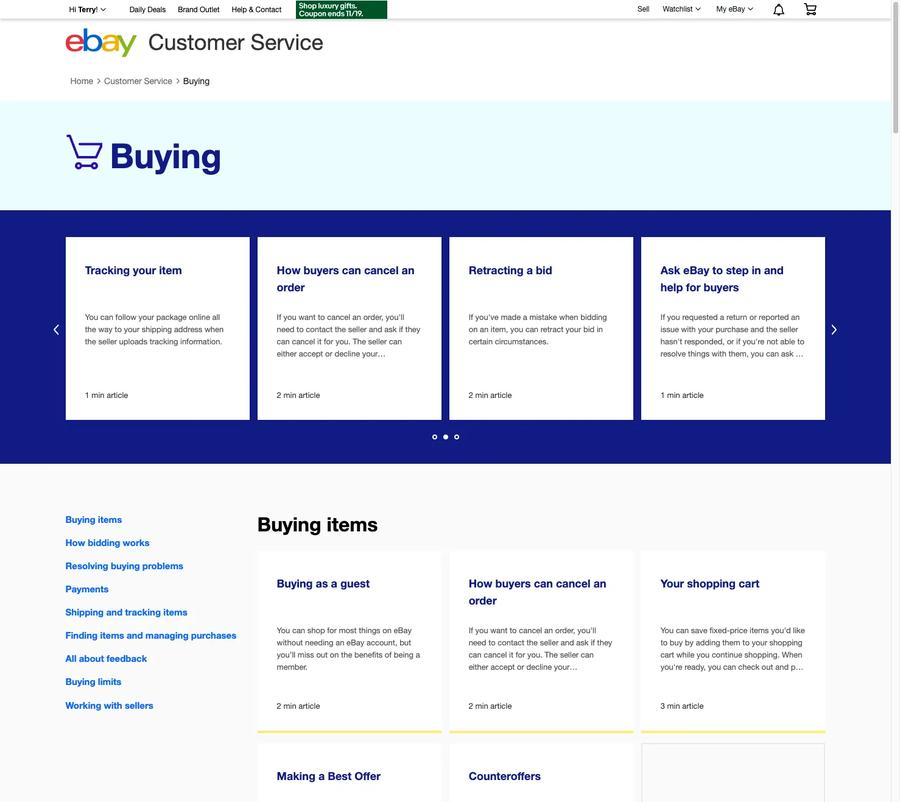 Task type: describe. For each thing, give the bounding box(es) containing it.
items up "managing"
[[164, 607, 188, 618]]

an inside if you've made a mistake when bidding on an item, you can retract your bid in certain circumstances.
[[480, 325, 489, 334]]

items up all about feedback link
[[100, 630, 124, 641]]

as
[[316, 577, 328, 590]]

guest
[[341, 577, 370, 590]]

if inside if you've made a mistake when bidding on an item, you can retract your bid in certain circumstances.
[[469, 313, 474, 322]]

need for buying as a guest
[[469, 638, 487, 648]]

how buyers can cancel an order for your shopping cart
[[469, 577, 607, 607]]

in inside if you've made a mistake when bidding on an item, you can retract your bid in certain circumstances.
[[597, 325, 604, 334]]

resolving buying problems
[[66, 560, 184, 571]]

buying link
[[183, 76, 210, 86]]

terry
[[78, 5, 96, 14]]

resolve
[[661, 349, 686, 359]]

customer inside buying main content
[[104, 76, 142, 86]]

offer
[[355, 769, 381, 783]]

while
[[677, 651, 695, 660]]

can inside you can shop for most things on ebay without needing an ebay account, but you'll miss out on the benefits of being a member.
[[293, 626, 305, 635]]

save
[[692, 626, 708, 635]]

daily deals link
[[130, 4, 166, 17]]

either for buying as a guest
[[469, 663, 489, 672]]

it for tracking your item
[[318, 337, 322, 346]]

daily
[[130, 5, 146, 14]]

way
[[98, 325, 113, 334]]

for inside you can save fixed-price items you'd like to buy by adding them to your shopping cart while you continue shopping. when you're ready, you can check out and pay for multiple items in one go.
[[661, 675, 671, 684]]

sellers
[[125, 699, 154, 710]]

seller inside "if you requested a return or reported an issue with your purchase and the seller hasn't responded, or if you're not able to resolve things with them, you can ask us to help."
[[780, 325, 799, 334]]

you've
[[476, 313, 499, 322]]

your
[[661, 577, 685, 590]]

retracting a bid
[[469, 263, 553, 277]]

an inside you can shop for most things on ebay without needing an ebay account, but you'll miss out on the benefits of being a member.
[[336, 638, 345, 648]]

payments link
[[66, 584, 109, 594]]

home
[[70, 76, 93, 86]]

cancellation for tracking your item
[[277, 362, 320, 371]]

cancellation for buying as a guest
[[469, 675, 512, 684]]

tracking your item
[[85, 263, 182, 277]]

deals
[[148, 5, 166, 14]]

a left best
[[319, 769, 325, 783]]

ready,
[[685, 663, 707, 672]]

ebay down most
[[347, 638, 365, 648]]

them
[[723, 638, 741, 648]]

package
[[156, 313, 187, 322]]

tracking inside "you can follow your package online all the way to your shipping address when the seller uploads tracking information."
[[150, 337, 178, 346]]

customer service inside banner
[[148, 29, 324, 55]]

if you want to cancel an order, you'll need to contact the seller and ask if they can cancel it for you. the seller can either accept or decline your cancellation request. for retracting a bid
[[277, 313, 421, 371]]

3
[[661, 702, 666, 711]]

certain
[[469, 337, 493, 346]]

customer service link
[[104, 76, 172, 86]]

brand outlet
[[178, 5, 220, 14]]

if inside "if you requested a return or reported an issue with your purchase and the seller hasn't responded, or if you're not able to resolve things with them, you can ask us to help."
[[661, 313, 666, 322]]

the for retracting a bid
[[353, 337, 366, 346]]

my ebay link
[[711, 2, 759, 16]]

member.
[[277, 663, 308, 672]]

continue
[[713, 651, 743, 660]]

0 horizontal spatial buying items
[[66, 514, 122, 525]]

you can save fixed-price items you'd like to buy by adding them to your shopping cart while you continue shopping. when you're ready, you can check out and pay for multiple items in one go.
[[661, 626, 806, 684]]

if inside "if you requested a return or reported an issue with your purchase and the seller hasn't responded, or if you're not able to resolve things with them, you can ask us to help."
[[737, 337, 741, 346]]

service inside buying main content
[[144, 76, 172, 86]]

customer inside banner
[[148, 29, 245, 55]]

shop
[[308, 626, 325, 635]]

resolving
[[66, 560, 108, 571]]

buyers for retracting
[[304, 263, 339, 277]]

buying limits link
[[66, 676, 122, 687]]

need for tracking your item
[[277, 325, 295, 334]]

miss
[[298, 651, 314, 660]]

you'll
[[277, 651, 296, 660]]

outlet
[[200, 5, 220, 14]]

reported
[[760, 313, 790, 322]]

fixed-
[[710, 626, 731, 635]]

shopping.
[[745, 651, 781, 660]]

contact for tracking your item
[[306, 325, 333, 334]]

0 horizontal spatial shopping
[[688, 577, 736, 590]]

accept for buying as a guest
[[491, 663, 515, 672]]

resolving buying problems link
[[66, 560, 184, 571]]

and inside "if you requested a return or reported an issue with your purchase and the seller hasn't responded, or if you're not able to resolve things with them, you can ask us to help."
[[751, 325, 765, 334]]

ask for retracting a bid
[[385, 325, 397, 334]]

customer service inside buying main content
[[104, 76, 172, 86]]

account,
[[367, 638, 398, 648]]

2 vertical spatial with
[[104, 699, 122, 710]]

buyers inside ask ebay to step in and help for buyers
[[704, 281, 740, 294]]

the for your shopping cart
[[545, 651, 558, 660]]

cart inside you can save fixed-price items you'd like to buy by adding them to your shopping cart while you continue shopping. when you're ready, you can check out and pay for multiple items in one go.
[[661, 651, 675, 660]]

hasn't
[[661, 337, 683, 346]]

if for your shopping cart
[[591, 638, 596, 648]]

about
[[79, 653, 104, 664]]

not
[[767, 337, 779, 346]]

when
[[783, 651, 803, 660]]

help
[[232, 5, 247, 14]]

get the coupon image
[[296, 1, 388, 19]]

watchlist
[[664, 5, 693, 13]]

things inside "if you requested a return or reported an issue with your purchase and the seller hasn't responded, or if you're not able to resolve things with them, you can ask us to help."
[[689, 349, 710, 359]]

for inside ask ebay to step in and help for buyers
[[687, 281, 701, 294]]

by
[[686, 638, 694, 648]]

working with sellers
[[66, 699, 154, 710]]

your inside "if you requested a return or reported an issue with your purchase and the seller hasn't responded, or if you're not able to resolve things with them, you can ask us to help."
[[699, 325, 714, 334]]

1 horizontal spatial cart
[[739, 577, 760, 590]]

your inside if you've made a mistake when bidding on an item, you can retract your bid in certain circumstances.
[[566, 325, 582, 334]]

online
[[189, 313, 210, 322]]

shipping and tracking items link
[[66, 607, 188, 618]]

can inside if you've made a mistake when bidding on an item, you can retract your bid in certain circumstances.
[[526, 325, 539, 334]]

you can shop for most things on ebay without needing an ebay account, but you'll miss out on the benefits of being a member.
[[277, 626, 420, 672]]

of
[[385, 651, 392, 660]]

you'd
[[772, 626, 792, 635]]

one
[[733, 675, 746, 684]]

they for your
[[598, 638, 613, 648]]

step
[[727, 263, 749, 277]]

shipping and tracking items
[[66, 607, 188, 618]]

but
[[400, 638, 412, 648]]

contact for buying as a guest
[[498, 638, 525, 648]]

return
[[727, 313, 748, 322]]

1 for tracking your item
[[85, 391, 89, 400]]

brand
[[178, 5, 198, 14]]

works
[[123, 537, 150, 548]]

2 horizontal spatial with
[[712, 349, 727, 359]]

you for buying as a guest
[[277, 626, 290, 635]]

a right as
[[331, 577, 338, 590]]

buying items link
[[66, 514, 122, 525]]

you for tracking your item
[[85, 313, 98, 322]]

requested
[[683, 313, 719, 322]]

finding
[[66, 630, 98, 641]]

0 horizontal spatial bidding
[[88, 537, 120, 548]]

follow
[[116, 313, 137, 322]]

if you've made a mistake when bidding on an item, you can retract your bid in certain circumstances.
[[469, 313, 608, 346]]

ebay inside my ebay "link"
[[729, 5, 746, 13]]

ebay inside ask ebay to step in and help for buyers
[[684, 263, 710, 277]]

able
[[781, 337, 796, 346]]

a inside if you've made a mistake when bidding on an item, you can retract your bid in certain circumstances.
[[523, 313, 528, 322]]

you'll for retracting a bid
[[386, 313, 405, 322]]

retracting
[[469, 263, 524, 277]]

made
[[501, 313, 521, 322]]

customer service banner
[[62, 0, 826, 61]]

how for buying as a guest
[[469, 577, 493, 590]]

like
[[794, 626, 806, 635]]

counteroffers
[[469, 769, 541, 783]]

items up how bidding works in the left bottom of the page
[[98, 514, 122, 525]]

needing
[[305, 638, 334, 648]]

circumstances.
[[495, 337, 549, 346]]

order, for your shopping cart
[[556, 626, 576, 635]]

managing
[[146, 630, 189, 641]]

making a best offer
[[277, 769, 381, 783]]

sell
[[638, 5, 650, 13]]

how buyers can cancel an order for retracting a bid
[[277, 263, 415, 294]]

counteroffers link
[[450, 743, 634, 802]]

1 horizontal spatial buying items
[[258, 513, 378, 536]]

the inside "if you requested a return or reported an issue with your purchase and the seller hasn't responded, or if you're not able to resolve things with them, you can ask us to help."
[[767, 325, 778, 334]]

2 vertical spatial on
[[330, 651, 339, 660]]

finding items and managing purchases
[[66, 630, 237, 641]]

you're inside you can save fixed-price items you'd like to buy by adding them to your shopping cart while you continue shopping. when you're ready, you can check out and pay for multiple items in one go.
[[661, 663, 683, 672]]

how for tracking your item
[[277, 263, 301, 277]]

daily deals
[[130, 5, 166, 14]]



Task type: vqa. For each thing, say whether or not it's contained in the screenshot.
all about feedback
yes



Task type: locate. For each thing, give the bounding box(es) containing it.
in inside ask ebay to step in and help for buyers
[[753, 263, 762, 277]]

a inside "if you requested a return or reported an issue with your purchase and the seller hasn't responded, or if you're not able to resolve things with them, you can ask us to help."
[[721, 313, 725, 322]]

2 horizontal spatial if
[[737, 337, 741, 346]]

shopping down you'd
[[770, 638, 803, 648]]

buying items
[[258, 513, 378, 536], [66, 514, 122, 525]]

contact
[[256, 5, 282, 14]]

1 horizontal spatial things
[[689, 349, 710, 359]]

if you requested a return or reported an issue with your purchase and the seller hasn't responded, or if you're not able to resolve things with them, you can ask us to help.
[[661, 313, 805, 371]]

all
[[66, 653, 77, 664]]

0 horizontal spatial order,
[[364, 313, 384, 322]]

cancel
[[364, 263, 399, 277], [327, 313, 351, 322], [292, 337, 315, 346], [557, 577, 591, 590], [519, 626, 543, 635], [484, 651, 507, 660]]

buying items up as
[[258, 513, 378, 536]]

out down needing
[[317, 651, 328, 660]]

1 horizontal spatial contact
[[498, 638, 525, 648]]

you can follow your package online all the way to your shipping address when the seller uploads tracking information.
[[85, 313, 224, 346]]

0 horizontal spatial you.
[[336, 337, 351, 346]]

1 vertical spatial things
[[359, 626, 381, 635]]

us
[[796, 349, 805, 359]]

how bidding works
[[66, 537, 150, 548]]

with down responded, on the right of the page
[[712, 349, 727, 359]]

for
[[687, 281, 701, 294], [324, 337, 334, 346], [327, 626, 337, 635], [516, 651, 526, 660], [661, 675, 671, 684]]

1 horizontal spatial you're
[[743, 337, 765, 346]]

seller
[[348, 325, 367, 334], [780, 325, 799, 334], [98, 337, 117, 346], [369, 337, 387, 346], [540, 638, 559, 648], [561, 651, 579, 660]]

0 horizontal spatial the
[[353, 337, 366, 346]]

0 vertical spatial customer service
[[148, 29, 324, 55]]

either for tracking your item
[[277, 349, 297, 359]]

you inside "you can follow your package online all the way to your shipping address when the seller uploads tracking information."
[[85, 313, 98, 322]]

order for tracking your item
[[277, 281, 305, 294]]

contact
[[306, 325, 333, 334], [498, 638, 525, 648]]

on up certain
[[469, 325, 478, 334]]

order,
[[364, 313, 384, 322], [556, 626, 576, 635]]

for inside you can shop for most things on ebay without needing an ebay account, but you'll miss out on the benefits of being a member.
[[327, 626, 337, 635]]

buying items up how bidding works in the left bottom of the page
[[66, 514, 122, 525]]

1 vertical spatial how buyers can cancel an order
[[469, 577, 607, 607]]

buying as a guest
[[277, 577, 370, 590]]

cancellation
[[277, 362, 320, 371], [469, 675, 512, 684]]

1 vertical spatial request.
[[514, 675, 543, 684]]

1 horizontal spatial in
[[724, 675, 731, 684]]

ebay up but
[[394, 626, 412, 635]]

ebay
[[729, 5, 746, 13], [684, 263, 710, 277], [394, 626, 412, 635], [347, 638, 365, 648]]

order, for retracting a bid
[[364, 313, 384, 322]]

0 vertical spatial order,
[[364, 313, 384, 322]]

0 vertical spatial bidding
[[581, 313, 608, 322]]

things
[[689, 349, 710, 359], [359, 626, 381, 635]]

need
[[277, 325, 295, 334], [469, 638, 487, 648]]

ask
[[661, 263, 681, 277]]

when up retract
[[560, 313, 579, 322]]

1 horizontal spatial order,
[[556, 626, 576, 635]]

accept for tracking your item
[[299, 349, 323, 359]]

if you want to cancel an order, you'll need to contact the seller and ask if they can cancel it for you. the seller can either accept or decline your cancellation request.
[[277, 313, 421, 371], [469, 626, 613, 684]]

mistake
[[530, 313, 558, 322]]

you inside if you've made a mistake when bidding on an item, you can retract your bid in certain circumstances.
[[511, 325, 524, 334]]

0 horizontal spatial out
[[317, 651, 328, 660]]

in right step
[[753, 263, 762, 277]]

0 vertical spatial with
[[682, 325, 696, 334]]

it for buying as a guest
[[510, 651, 514, 660]]

service left the 'buying' link
[[144, 76, 172, 86]]

0 horizontal spatial how
[[66, 537, 85, 548]]

0 horizontal spatial cancellation
[[277, 362, 320, 371]]

when inside "you can follow your package online all the way to your shipping address when the seller uploads tracking information."
[[205, 325, 224, 334]]

1 vertical spatial bid
[[584, 325, 595, 334]]

request. for retracting a bid
[[322, 362, 351, 371]]

bidding right mistake
[[581, 313, 608, 322]]

2 1 from the left
[[661, 391, 666, 400]]

1 min article
[[85, 391, 128, 400], [661, 391, 704, 400]]

to inside ask ebay to step in and help for buyers
[[713, 263, 724, 277]]

1 horizontal spatial service
[[251, 29, 324, 55]]

1 vertical spatial need
[[469, 638, 487, 648]]

in inside you can save fixed-price items you'd like to buy by adding them to your shopping cart while you continue shopping. when you're ready, you can check out and pay for multiple items in one go.
[[724, 675, 731, 684]]

a right retracting
[[527, 263, 533, 277]]

help & contact link
[[232, 4, 282, 17]]

order for buying as a guest
[[469, 594, 497, 607]]

0 horizontal spatial it
[[318, 337, 322, 346]]

1 horizontal spatial you.
[[528, 651, 543, 660]]

ask
[[385, 325, 397, 334], [782, 349, 794, 359], [577, 638, 589, 648]]

in left the one
[[724, 675, 731, 684]]

1 vertical spatial you'll
[[578, 626, 597, 635]]

an inside "if you requested a return or reported an issue with your purchase and the seller hasn't responded, or if you're not able to resolve things with them, you can ask us to help."
[[792, 313, 801, 322]]

purchase
[[716, 325, 749, 334]]

bidding inside if you've made a mistake when bidding on an item, you can retract your bid in certain circumstances.
[[581, 313, 608, 322]]

in right retract
[[597, 325, 604, 334]]

0 vertical spatial how
[[277, 263, 301, 277]]

2 vertical spatial buyers
[[496, 577, 531, 590]]

things up the account,
[[359, 626, 381, 635]]

2 vertical spatial if
[[591, 638, 596, 648]]

out
[[317, 651, 328, 660], [762, 663, 774, 672]]

with down limits
[[104, 699, 122, 710]]

1 for ask ebay to step in and help for buyers
[[661, 391, 666, 400]]

0 horizontal spatial order
[[277, 281, 305, 294]]

items
[[327, 513, 378, 536], [98, 514, 122, 525], [164, 607, 188, 618], [750, 626, 770, 635], [100, 630, 124, 641], [703, 675, 722, 684]]

shopping right the your
[[688, 577, 736, 590]]

you left follow
[[85, 313, 98, 322]]

want for buying as a guest
[[491, 626, 508, 635]]

tracking up finding items and managing purchases 'link'
[[125, 607, 161, 618]]

2 horizontal spatial buyers
[[704, 281, 740, 294]]

bid
[[536, 263, 553, 277], [584, 325, 595, 334]]

you're down while
[[661, 663, 683, 672]]

decline for retracting a bid
[[335, 349, 360, 359]]

you inside you can save fixed-price items you'd like to buy by adding them to your shopping cart while you continue shopping. when you're ready, you can check out and pay for multiple items in one go.
[[661, 626, 674, 635]]

0 horizontal spatial cart
[[661, 651, 675, 660]]

out down shopping.
[[762, 663, 774, 672]]

a right being
[[416, 651, 420, 660]]

bid inside if you've made a mistake when bidding on an item, you can retract your bid in certain circumstances.
[[584, 325, 595, 334]]

1 vertical spatial order,
[[556, 626, 576, 635]]

seller inside "you can follow your package online all the way to your shipping address when the seller uploads tracking information."
[[98, 337, 117, 346]]

0 horizontal spatial when
[[205, 325, 224, 334]]

things down responded, on the right of the page
[[689, 349, 710, 359]]

1 horizontal spatial if
[[591, 638, 596, 648]]

0 horizontal spatial bid
[[536, 263, 553, 277]]

multiple
[[673, 675, 701, 684]]

want for tracking your item
[[299, 313, 316, 322]]

1 horizontal spatial need
[[469, 638, 487, 648]]

1 min article down help.
[[661, 391, 704, 400]]

customer right home
[[104, 76, 142, 86]]

1 1 min article from the left
[[85, 391, 128, 400]]

2 horizontal spatial how
[[469, 577, 493, 590]]

you're left not
[[743, 337, 765, 346]]

!
[[96, 5, 98, 14]]

go.
[[748, 675, 760, 684]]

retract
[[541, 325, 564, 334]]

1 vertical spatial if
[[737, 337, 741, 346]]

on down needing
[[330, 651, 339, 660]]

0 horizontal spatial either
[[277, 349, 297, 359]]

1 horizontal spatial 1
[[661, 391, 666, 400]]

1 vertical spatial you're
[[661, 663, 683, 672]]

0 horizontal spatial service
[[144, 76, 172, 86]]

1 horizontal spatial bidding
[[581, 313, 608, 322]]

0 vertical spatial when
[[560, 313, 579, 322]]

you up the buy
[[661, 626, 674, 635]]

help
[[661, 281, 684, 294]]

tracking
[[150, 337, 178, 346], [125, 607, 161, 618]]

1 min article for ask ebay to step in and help for buyers
[[661, 391, 704, 400]]

to inside "you can follow your package online all the way to your shipping address when the seller uploads tracking information."
[[115, 325, 122, 334]]

help.
[[670, 362, 688, 371]]

1 horizontal spatial 1 min article
[[661, 391, 704, 400]]

ebay right ask
[[684, 263, 710, 277]]

ask for your shopping cart
[[577, 638, 589, 648]]

watchlist link
[[657, 2, 707, 16]]

home link
[[70, 76, 93, 86]]

items down ready,
[[703, 675, 722, 684]]

my
[[717, 5, 727, 13]]

customer
[[148, 29, 245, 55], [104, 76, 142, 86]]

working with sellers link
[[66, 699, 154, 710]]

when down all
[[205, 325, 224, 334]]

tracking down shipping
[[150, 337, 178, 346]]

with down "requested"
[[682, 325, 696, 334]]

1 vertical spatial customer
[[104, 76, 142, 86]]

your inside you can save fixed-price items you'd like to buy by adding them to your shopping cart while you continue shopping. when you're ready, you can check out and pay for multiple items in one go.
[[752, 638, 768, 648]]

most
[[339, 626, 357, 635]]

1 horizontal spatial if you want to cancel an order, you'll need to contact the seller and ask if they can cancel it for you. the seller can either accept or decline your cancellation request.
[[469, 626, 613, 684]]

a left "return"
[[721, 313, 725, 322]]

you up without on the left bottom of the page
[[277, 626, 290, 635]]

0 vertical spatial order
[[277, 281, 305, 294]]

cart up price
[[739, 577, 760, 590]]

you.
[[336, 337, 351, 346], [528, 651, 543, 660]]

0 horizontal spatial you
[[85, 313, 98, 322]]

buying
[[183, 76, 210, 86], [110, 135, 222, 176], [258, 513, 322, 536], [66, 514, 96, 525], [277, 577, 313, 590], [66, 676, 96, 687]]

all
[[212, 313, 220, 322]]

1 vertical spatial cancellation
[[469, 675, 512, 684]]

adding
[[697, 638, 721, 648]]

1 1 from the left
[[85, 391, 89, 400]]

1 vertical spatial it
[[510, 651, 514, 660]]

bid up mistake
[[536, 263, 553, 277]]

customer service down help in the left top of the page
[[148, 29, 324, 55]]

my ebay
[[717, 5, 746, 13]]

0 horizontal spatial ask
[[385, 325, 397, 334]]

decline for your shopping cart
[[527, 663, 552, 672]]

on up the account,
[[383, 626, 392, 635]]

can inside "if you requested a return or reported an issue with your purchase and the seller hasn't responded, or if you're not able to resolve things with them, you can ask us to help."
[[767, 349, 780, 359]]

0 vertical spatial decline
[[335, 349, 360, 359]]

buying limits
[[66, 676, 122, 687]]

0 horizontal spatial you'll
[[386, 313, 405, 322]]

1 vertical spatial tracking
[[125, 607, 161, 618]]

1 vertical spatial on
[[383, 626, 392, 635]]

1 horizontal spatial customer
[[148, 29, 245, 55]]

request. for your shopping cart
[[514, 675, 543, 684]]

0 vertical spatial cart
[[739, 577, 760, 590]]

1 horizontal spatial order
[[469, 594, 497, 607]]

you'll for your shopping cart
[[578, 626, 597, 635]]

items up 'guest'
[[327, 513, 378, 536]]

the
[[85, 325, 96, 334], [335, 325, 346, 334], [767, 325, 778, 334], [85, 337, 96, 346], [527, 638, 538, 648], [341, 651, 353, 660]]

buy
[[670, 638, 683, 648]]

0 vertical spatial either
[[277, 349, 297, 359]]

1 vertical spatial want
[[491, 626, 508, 635]]

if for retracting a bid
[[399, 325, 403, 334]]

an
[[402, 263, 415, 277], [353, 313, 361, 322], [792, 313, 801, 322], [480, 325, 489, 334], [594, 577, 607, 590], [545, 626, 554, 635], [336, 638, 345, 648]]

order
[[277, 281, 305, 294], [469, 594, 497, 607]]

ebay right my
[[729, 5, 746, 13]]

0 vertical spatial cancellation
[[277, 362, 320, 371]]

1 vertical spatial the
[[545, 651, 558, 660]]

customer down the brand outlet "link"
[[148, 29, 245, 55]]

0 horizontal spatial want
[[299, 313, 316, 322]]

1 min article for tracking your item
[[85, 391, 128, 400]]

1 vertical spatial order
[[469, 594, 497, 607]]

check
[[739, 663, 760, 672]]

information.
[[180, 337, 223, 346]]

1 vertical spatial in
[[597, 325, 604, 334]]

and inside ask ebay to step in and help for buyers
[[765, 263, 784, 277]]

your shopping cart image
[[804, 3, 818, 15]]

2 1 min article from the left
[[661, 391, 704, 400]]

address
[[174, 325, 203, 334]]

0 vertical spatial you.
[[336, 337, 351, 346]]

they for retracting
[[406, 325, 421, 334]]

2 horizontal spatial you
[[661, 626, 674, 635]]

0 horizontal spatial decline
[[335, 349, 360, 359]]

brand outlet link
[[178, 4, 220, 17]]

1 min article down uploads
[[85, 391, 128, 400]]

1 vertical spatial contact
[[498, 638, 525, 648]]

you for your shopping cart
[[661, 626, 674, 635]]

cart down the buy
[[661, 651, 675, 660]]

how bidding works link
[[66, 537, 150, 548]]

0 vertical spatial want
[[299, 313, 316, 322]]

1 vertical spatial how
[[66, 537, 85, 548]]

0 horizontal spatial need
[[277, 325, 295, 334]]

how buyers can cancel an order
[[277, 263, 415, 294], [469, 577, 607, 607]]

1 vertical spatial bidding
[[88, 537, 120, 548]]

benefits
[[355, 651, 383, 660]]

when inside if you've made a mistake when bidding on an item, you can retract your bid in certain circumstances.
[[560, 313, 579, 322]]

0 vertical spatial things
[[689, 349, 710, 359]]

shopping inside you can save fixed-price items you'd like to buy by adding them to your shopping cart while you continue shopping. when you're ready, you can check out and pay for multiple items in one go.
[[770, 638, 803, 648]]

you're inside "if you requested a return or reported an issue with your purchase and the seller hasn't responded, or if you're not able to resolve things with them, you can ask us to help."
[[743, 337, 765, 346]]

0 vertical spatial bid
[[536, 263, 553, 277]]

items right price
[[750, 626, 770, 635]]

0 vertical spatial if
[[399, 325, 403, 334]]

out inside you can save fixed-price items you'd like to buy by adding them to your shopping cart while you continue shopping. when you're ready, you can check out and pay for multiple items in one go.
[[762, 663, 774, 672]]

how
[[277, 263, 301, 277], [66, 537, 85, 548], [469, 577, 493, 590]]

0 vertical spatial service
[[251, 29, 324, 55]]

1 vertical spatial when
[[205, 325, 224, 334]]

out inside you can shop for most things on ebay without needing an ebay account, but you'll miss out on the benefits of being a member.
[[317, 651, 328, 660]]

it
[[318, 337, 322, 346], [510, 651, 514, 660]]

1 vertical spatial ask
[[782, 349, 794, 359]]

service down contact
[[251, 29, 324, 55]]

bid right retract
[[584, 325, 595, 334]]

you. for your shopping cart
[[528, 651, 543, 660]]

problems
[[143, 560, 184, 571]]

a right made on the right
[[523, 313, 528, 322]]

0 vertical spatial request.
[[322, 362, 351, 371]]

1 vertical spatial if you want to cancel an order, you'll need to contact the seller and ask if they can cancel it for you. the seller can either accept or decline your cancellation request.
[[469, 626, 613, 684]]

0 vertical spatial they
[[406, 325, 421, 334]]

can inside "you can follow your package online all the way to your shipping address when the seller uploads tracking information."
[[100, 313, 113, 322]]

item,
[[491, 325, 509, 334]]

a inside you can shop for most things on ebay without needing an ebay account, but you'll miss out on the benefits of being a member.
[[416, 651, 420, 660]]

1 vertical spatial you.
[[528, 651, 543, 660]]

0 horizontal spatial request.
[[322, 362, 351, 371]]

customer service right home link
[[104, 76, 172, 86]]

0 horizontal spatial in
[[597, 325, 604, 334]]

feedback
[[107, 653, 147, 664]]

pay
[[792, 663, 805, 672]]

and inside you can save fixed-price items you'd like to buy by adding them to your shopping cart while you continue shopping. when you're ready, you can check out and pay for multiple items in one go.
[[776, 663, 789, 672]]

0 vertical spatial you're
[[743, 337, 765, 346]]

1 horizontal spatial you'll
[[578, 626, 597, 635]]

the inside you can shop for most things on ebay without needing an ebay account, but you'll miss out on the benefits of being a member.
[[341, 651, 353, 660]]

on inside if you've made a mistake when bidding on an item, you can retract your bid in certain circumstances.
[[469, 325, 478, 334]]

0 vertical spatial buyers
[[304, 263, 339, 277]]

1 horizontal spatial ask
[[577, 638, 589, 648]]

them,
[[729, 349, 749, 359]]

making a best offer link
[[258, 743, 442, 802]]

price
[[731, 626, 748, 635]]

0 vertical spatial on
[[469, 325, 478, 334]]

service inside banner
[[251, 29, 324, 55]]

with
[[682, 325, 696, 334], [712, 349, 727, 359], [104, 699, 122, 710]]

1 horizontal spatial when
[[560, 313, 579, 322]]

responded,
[[685, 337, 725, 346]]

0 horizontal spatial buyers
[[304, 263, 339, 277]]

to
[[713, 263, 724, 277], [318, 313, 325, 322], [115, 325, 122, 334], [297, 325, 304, 334], [798, 337, 805, 346], [661, 362, 668, 371], [510, 626, 517, 635], [489, 638, 496, 648], [661, 638, 668, 648], [743, 638, 750, 648]]

you. for retracting a bid
[[336, 337, 351, 346]]

working
[[66, 699, 101, 710]]

you inside you can shop for most things on ebay without needing an ebay account, but you'll miss out on the benefits of being a member.
[[277, 626, 290, 635]]

purchases
[[191, 630, 237, 641]]

buyers for your
[[496, 577, 531, 590]]

request.
[[322, 362, 351, 371], [514, 675, 543, 684]]

bidding
[[581, 313, 608, 322], [88, 537, 120, 548]]

if you want to cancel an order, you'll need to contact the seller and ask if they can cancel it for you. the seller can either accept or decline your cancellation request. for your shopping cart
[[469, 626, 613, 684]]

buying main content
[[0, 71, 892, 802]]

2 horizontal spatial ask
[[782, 349, 794, 359]]

account navigation
[[62, 0, 826, 21]]

help & contact
[[232, 5, 282, 14]]

things inside you can shop for most things on ebay without needing an ebay account, but you'll miss out on the benefits of being a member.
[[359, 626, 381, 635]]

ask inside "if you requested a return or reported an issue with your purchase and the seller hasn't responded, or if you're not able to resolve things with them, you can ask us to help."
[[782, 349, 794, 359]]

1 horizontal spatial on
[[383, 626, 392, 635]]

bidding down the buying items link
[[88, 537, 120, 548]]

you
[[284, 313, 297, 322], [668, 313, 681, 322], [511, 325, 524, 334], [752, 349, 765, 359], [476, 626, 489, 635], [697, 651, 710, 660], [709, 663, 722, 672]]

your shopping cart
[[661, 577, 760, 590]]



